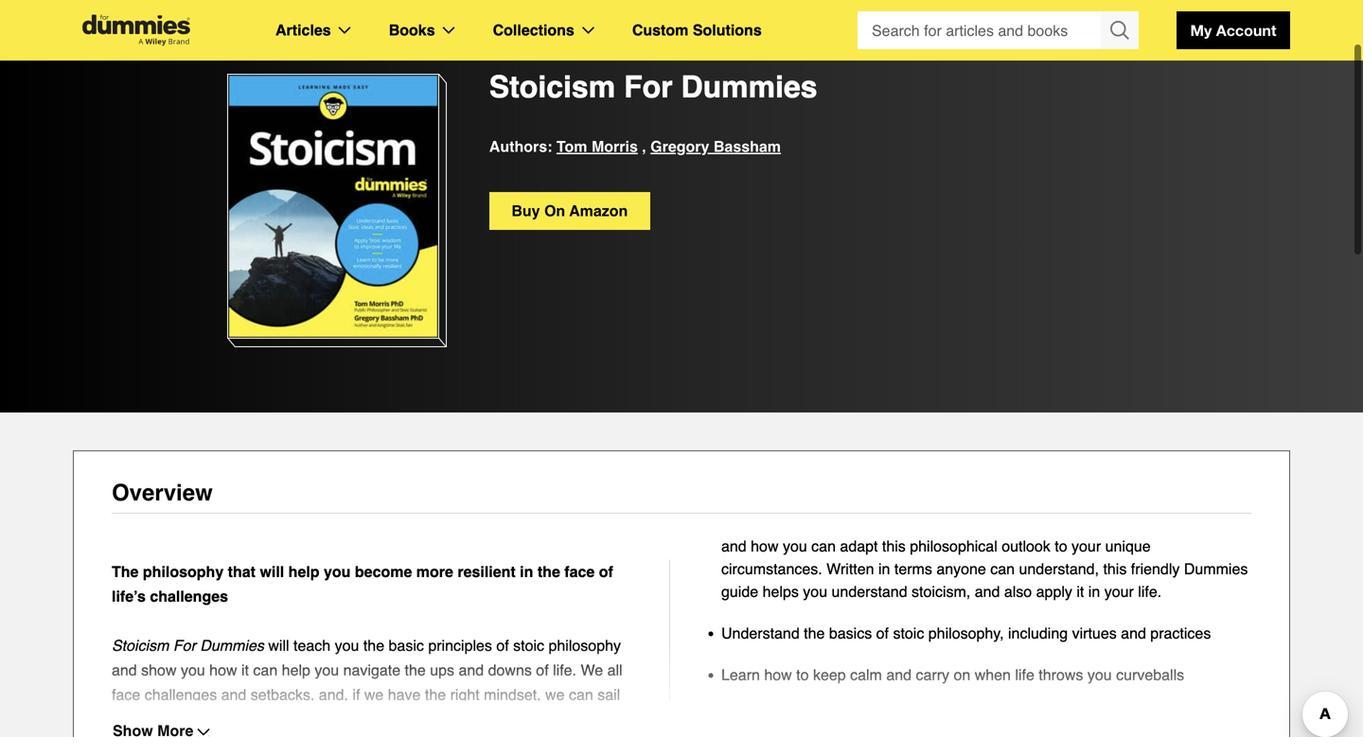 Task type: describe. For each thing, give the bounding box(es) containing it.
uncovering
[[191, 736, 266, 737]]

and right calm
[[886, 666, 912, 684]]

in inside the philosophy that will help you become more resilient in the face of life's challenges
[[520, 563, 533, 581]]

the
[[112, 563, 139, 581]]

dummies inside and how you can adapt this philosophical outlook to your unique circumstances. written in terms anyone can understand, this friendly dummies guide helps you understand stoicism, and also apply it in your life.
[[1184, 560, 1248, 578]]

stoicism,
[[912, 583, 971, 601]]

of inside the philosophy that will help you become more resilient in the face of life's challenges
[[599, 563, 613, 581]]

all
[[607, 662, 623, 679]]

2 horizontal spatial in
[[1088, 583, 1100, 601]]

you right throws
[[1088, 666, 1112, 684]]

Search for articles and books text field
[[858, 11, 1103, 49]]

amazon
[[569, 202, 628, 220]]

if
[[353, 686, 360, 704]]

0 vertical spatial philosophy,
[[928, 625, 1004, 642]]

helps
[[763, 583, 799, 601]]

my
[[1190, 21, 1212, 39]]

0 horizontal spatial dummies
[[200, 637, 264, 655]]

authors:
[[489, 138, 552, 155]]

challenges inside the philosophy that will help you become more resilient in the face of life's challenges
[[150, 588, 228, 605]]

stoicism for dummies book cover image
[[227, 74, 439, 339]]

0 vertical spatial stoicism for dummies
[[489, 70, 817, 105]]

can up also
[[990, 560, 1015, 578]]

carry
[[916, 666, 949, 684]]

tom
[[557, 138, 587, 155]]

resilient
[[458, 563, 516, 581]]

right
[[450, 686, 480, 704]]

adapt
[[840, 538, 878, 555]]

tom morris link
[[557, 134, 638, 159]]

we
[[581, 662, 603, 679]]

practices
[[1150, 625, 1211, 642]]

calm
[[850, 666, 882, 684]]

life's
[[112, 588, 146, 605]]

open book categories image
[[443, 27, 455, 34]]

1 horizontal spatial dummies
[[681, 70, 817, 105]]

friendly
[[1131, 560, 1180, 578]]

close this dialog image
[[1335, 661, 1354, 679]]

sail
[[597, 686, 620, 704]]

circumstances.
[[721, 560, 822, 578]]

at
[[541, 711, 553, 728]]

you up circumstances.
[[783, 538, 807, 555]]

teach
[[293, 637, 331, 655]]

will inside the philosophy that will help you become more resilient in the face of life's challenges
[[260, 563, 284, 581]]

learn
[[721, 666, 760, 684]]

light
[[554, 736, 582, 737]]

it inside and how you can adapt this philosophical outlook to your unique circumstances. written in terms anyone can understand, this friendly dummies guide helps you understand stoicism, and also apply it in your life.
[[1077, 583, 1084, 601]]

a
[[389, 711, 397, 728]]

can up setbacks,
[[253, 662, 278, 679]]

account
[[1216, 21, 1277, 39]]

open article categories image
[[339, 27, 351, 34]]

and down offers
[[356, 736, 381, 737]]

with
[[205, 711, 232, 728]]

overview
[[112, 480, 213, 506]]

0 vertical spatial your
[[1072, 538, 1101, 555]]

comprehensive
[[402, 711, 504, 728]]

look
[[509, 711, 536, 728]]

through
[[112, 711, 163, 728]]

become
[[355, 563, 412, 581]]

outlook
[[1002, 538, 1051, 555]]

1 vertical spatial to
[[796, 666, 809, 684]]

ease.
[[236, 711, 273, 728]]

throws
[[1039, 666, 1083, 684]]

them
[[167, 711, 201, 728]]

the philosophy that will help you become more resilient in the face of life's challenges
[[112, 563, 613, 605]]

you right show
[[181, 662, 205, 679]]

when
[[975, 666, 1011, 684]]

apply
[[1036, 583, 1072, 601]]

keep
[[813, 666, 846, 684]]

you up and,
[[315, 662, 339, 679]]

books
[[389, 21, 435, 39]]

solutions
[[693, 21, 762, 39]]

to inside and how you can adapt this philosophical outlook to your unique circumstances. written in terms anyone can understand, this friendly dummies guide helps you understand stoicism, and also apply it in your life.
[[1055, 538, 1067, 555]]

can up written
[[811, 538, 836, 555]]

downs
[[488, 662, 532, 679]]

the left basics
[[804, 625, 825, 642]]

2 we from the left
[[545, 686, 565, 704]]

buy
[[511, 202, 540, 220]]

0 horizontal spatial for
[[173, 637, 196, 655]]

buy on amazon link
[[489, 192, 650, 230]]

book
[[310, 711, 343, 728]]

custom solutions link
[[632, 18, 762, 43]]

ups
[[430, 662, 454, 679]]

and how you can adapt this philosophical outlook to your unique circumstances. written in terms anyone can understand, this friendly dummies guide helps you understand stoicism, and also apply it in your life.
[[721, 538, 1248, 601]]

gregory
[[650, 138, 709, 155]]

0 vertical spatial stoicism
[[489, 70, 615, 105]]

this
[[277, 711, 306, 728]]

will inside will teach you the basic principles of stoic philosophy and show you how it can help you navigate the ups and downs of life. we all face challenges and setbacks, and, if we have the right mindset, we can sail through them with ease. this book offers a comprehensive look at stoic philosophy, uncovering its strengths and attractions and shedding light on
[[268, 637, 289, 655]]

stoic
[[557, 711, 591, 728]]

collections
[[493, 21, 574, 39]]

stoic inside will teach you the basic principles of stoic philosophy and show you how it can help you navigate the ups and downs of life. we all face challenges and setbacks, and, if we have the right mindset, we can sail through them with ease. this book offers a comprehensive look at stoic philosophy, uncovering its strengths and attractions and shedding light on
[[513, 637, 544, 655]]

learn how to keep calm and carry on when life throws you curveballs
[[721, 666, 1184, 684]]

face inside the philosophy that will help you become more resilient in the face of life's challenges
[[564, 563, 595, 581]]

setbacks,
[[251, 686, 315, 704]]

that
[[228, 563, 256, 581]]

understand the basics of stoic philosophy, including virtues and practices
[[721, 625, 1211, 642]]

you inside the philosophy that will help you become more resilient in the face of life's challenges
[[324, 563, 351, 581]]

help inside will teach you the basic principles of stoic philosophy and show you how it can help you navigate the ups and downs of life. we all face challenges and setbacks, and, if we have the right mindset, we can sail through them with ease. this book offers a comprehensive look at stoic philosophy, uncovering its strengths and attractions and shedding light on
[[282, 662, 310, 679]]

1 vertical spatial stoicism
[[112, 637, 169, 655]]

you right teach
[[335, 637, 359, 655]]

the down "ups"
[[425, 686, 446, 704]]

have
[[388, 686, 421, 704]]

life
[[1015, 666, 1035, 684]]

basic
[[389, 637, 424, 655]]



Task type: vqa. For each thing, say whether or not it's contained in the screenshot.
02- corresponding to 21-
no



Task type: locate. For each thing, give the bounding box(es) containing it.
stoicism
[[489, 70, 615, 105], [112, 637, 169, 655]]

more
[[416, 563, 453, 581]]

how for and
[[751, 538, 779, 555]]

1 horizontal spatial in
[[878, 560, 890, 578]]

0 vertical spatial face
[[564, 563, 595, 581]]

philosophy inside will teach you the basic principles of stoic philosophy and show you how it can help you navigate the ups and downs of life. we all face challenges and setbacks, and, if we have the right mindset, we can sail through them with ease. this book offers a comprehensive look at stoic philosophy, uncovering its strengths and attractions and shedding light on
[[549, 637, 621, 655]]

and
[[721, 538, 747, 555], [975, 583, 1000, 601], [1121, 625, 1146, 642], [112, 662, 137, 679], [459, 662, 484, 679], [886, 666, 912, 684], [221, 686, 246, 704], [356, 736, 381, 737], [459, 736, 484, 737]]

0 horizontal spatial face
[[112, 686, 140, 704]]

0 vertical spatial challenges
[[150, 588, 228, 605]]

face up through
[[112, 686, 140, 704]]

how up with
[[209, 662, 237, 679]]

mindset,
[[484, 686, 541, 704]]

dummies up setbacks,
[[200, 637, 264, 655]]

terms
[[894, 560, 932, 578]]

the up "navigate"
[[363, 637, 384, 655]]

written
[[827, 560, 874, 578]]

1 horizontal spatial it
[[1077, 583, 1084, 601]]

this down unique
[[1103, 560, 1127, 578]]

dummies right the friendly
[[1184, 560, 1248, 578]]

0 vertical spatial on
[[544, 202, 565, 220]]

also
[[1004, 583, 1032, 601]]

your down the friendly
[[1104, 583, 1134, 601]]

stoicism for dummies down custom on the top
[[489, 70, 817, 105]]

will right that
[[260, 563, 284, 581]]

life. inside and how you can adapt this philosophical outlook to your unique circumstances. written in terms anyone can understand, this friendly dummies guide helps you understand stoicism, and also apply it in your life.
[[1138, 583, 1162, 601]]

the down basic
[[405, 662, 426, 679]]

my account link
[[1177, 11, 1290, 49]]

0 vertical spatial for
[[624, 70, 673, 105]]

custom
[[632, 21, 689, 39]]

unique
[[1105, 538, 1151, 555]]

guide
[[721, 583, 758, 601]]

stoicism for dummies up show
[[112, 637, 264, 655]]

for
[[624, 70, 673, 105], [173, 637, 196, 655]]

1 horizontal spatial this
[[1103, 560, 1127, 578]]

1 vertical spatial face
[[112, 686, 140, 704]]

bassham
[[714, 138, 781, 155]]

philosophy inside the philosophy that will help you become more resilient in the face of life's challenges
[[143, 563, 224, 581]]

challenges down that
[[150, 588, 228, 605]]

will
[[260, 563, 284, 581], [268, 637, 289, 655]]

shedding
[[489, 736, 550, 737]]

understand
[[832, 583, 907, 601]]

0 horizontal spatial on
[[544, 202, 565, 220]]

1 we from the left
[[364, 686, 384, 704]]

we right "if"
[[364, 686, 384, 704]]

1 vertical spatial philosophy
[[549, 637, 621, 655]]

0 horizontal spatial it
[[241, 662, 249, 679]]

1 vertical spatial it
[[241, 662, 249, 679]]

dummies up bassham
[[681, 70, 817, 105]]

1 horizontal spatial stoicism
[[489, 70, 615, 105]]

0 vertical spatial life.
[[1138, 583, 1162, 601]]

buy on amazon
[[511, 202, 628, 220]]

to
[[1055, 538, 1067, 555], [796, 666, 809, 684]]

1 horizontal spatial your
[[1104, 583, 1134, 601]]

challenges inside will teach you the basic principles of stoic philosophy and show you how it can help you navigate the ups and downs of life. we all face challenges and setbacks, and, if we have the right mindset, we can sail through them with ease. this book offers a comprehensive look at stoic philosophy, uncovering its strengths and attractions and shedding light on
[[145, 686, 217, 704]]

and up circumstances.
[[721, 538, 747, 555]]

authors: tom morris , gregory bassham
[[489, 138, 781, 155]]

for down custom on the top
[[624, 70, 673, 105]]

1 horizontal spatial we
[[545, 686, 565, 704]]

how for learn
[[764, 666, 792, 684]]

1 vertical spatial philosophy,
[[112, 736, 187, 737]]

help
[[288, 563, 320, 581], [282, 662, 310, 679]]

on right buy
[[544, 202, 565, 220]]

1 vertical spatial your
[[1104, 583, 1134, 601]]

basics
[[829, 625, 872, 642]]

1 vertical spatial help
[[282, 662, 310, 679]]

and down comprehensive
[[459, 736, 484, 737]]

offers
[[347, 711, 385, 728]]

for up show
[[173, 637, 196, 655]]

1 horizontal spatial face
[[564, 563, 595, 581]]

anyone
[[937, 560, 986, 578]]

navigate
[[343, 662, 401, 679]]

principles
[[428, 637, 492, 655]]

,
[[642, 138, 646, 155]]

virtues
[[1072, 625, 1117, 642]]

2 vertical spatial dummies
[[200, 637, 264, 655]]

can
[[811, 538, 836, 555], [990, 560, 1015, 578], [253, 662, 278, 679], [569, 686, 593, 704]]

and up with
[[221, 686, 246, 704]]

of
[[599, 563, 613, 581], [876, 625, 889, 642], [496, 637, 509, 655], [536, 662, 549, 679]]

0 vertical spatial to
[[1055, 538, 1067, 555]]

stoicism for dummies
[[489, 70, 817, 105], [112, 637, 264, 655]]

it right apply
[[1077, 583, 1084, 601]]

we
[[364, 686, 384, 704], [545, 686, 565, 704]]

you left become
[[324, 563, 351, 581]]

it inside will teach you the basic principles of stoic philosophy and show you how it can help you navigate the ups and downs of life. we all face challenges and setbacks, and, if we have the right mindset, we can sail through them with ease. this book offers a comprehensive look at stoic philosophy, uncovering its strengths and attractions and shedding light on
[[241, 662, 249, 679]]

the inside the philosophy that will help you become more resilient in the face of life's challenges
[[538, 563, 560, 581]]

0 horizontal spatial stoicism
[[112, 637, 169, 655]]

1 vertical spatial stoicism for dummies
[[112, 637, 264, 655]]

0 vertical spatial dummies
[[681, 70, 817, 105]]

we up at
[[545, 686, 565, 704]]

1 horizontal spatial stoicism for dummies
[[489, 70, 817, 105]]

how right learn
[[764, 666, 792, 684]]

1 horizontal spatial to
[[1055, 538, 1067, 555]]

0 vertical spatial philosophy
[[143, 563, 224, 581]]

0 horizontal spatial your
[[1072, 538, 1101, 555]]

in right 'resilient'
[[520, 563, 533, 581]]

morris
[[592, 138, 638, 155]]

how inside and how you can adapt this philosophical outlook to your unique circumstances. written in terms anyone can understand, this friendly dummies guide helps you understand stoicism, and also apply it in your life.
[[751, 538, 779, 555]]

how inside will teach you the basic principles of stoic philosophy and show you how it can help you navigate the ups and downs of life. we all face challenges and setbacks, and, if we have the right mindset, we can sail through them with ease. this book offers a comprehensive look at stoic philosophy, uncovering its strengths and attractions and shedding light on
[[209, 662, 237, 679]]

and left also
[[975, 583, 1000, 601]]

philosophy, down through
[[112, 736, 187, 737]]

0 horizontal spatial stoicism for dummies
[[112, 637, 264, 655]]

1 horizontal spatial for
[[624, 70, 673, 105]]

in right apply
[[1088, 583, 1100, 601]]

including
[[1008, 625, 1068, 642]]

0 horizontal spatial in
[[520, 563, 533, 581]]

will left teach
[[268, 637, 289, 655]]

help up setbacks,
[[282, 662, 310, 679]]

face
[[564, 563, 595, 581], [112, 686, 140, 704]]

stoicism down collections at the top
[[489, 70, 615, 105]]

open collections list image
[[582, 27, 594, 34]]

this up terms
[[882, 538, 906, 555]]

face right 'resilient'
[[564, 563, 595, 581]]

understand
[[721, 625, 800, 642]]

1 horizontal spatial on
[[954, 666, 971, 684]]

this
[[882, 538, 906, 555], [1103, 560, 1127, 578]]

on
[[544, 202, 565, 220], [954, 666, 971, 684]]

2 horizontal spatial dummies
[[1184, 560, 1248, 578]]

attractions
[[385, 736, 455, 737]]

curveballs
[[1116, 666, 1184, 684]]

1 vertical spatial dummies
[[1184, 560, 1248, 578]]

1 horizontal spatial philosophy,
[[928, 625, 1004, 642]]

help inside the philosophy that will help you become more resilient in the face of life's challenges
[[288, 563, 320, 581]]

gregory bassham link
[[650, 134, 781, 159]]

life. left we
[[553, 662, 576, 679]]

its
[[270, 736, 285, 737]]

life.
[[1138, 583, 1162, 601], [553, 662, 576, 679]]

0 horizontal spatial life.
[[553, 662, 576, 679]]

in
[[878, 560, 890, 578], [520, 563, 533, 581], [1088, 583, 1100, 601]]

you right helps
[[803, 583, 827, 601]]

my account
[[1190, 21, 1277, 39]]

and right virtues
[[1121, 625, 1146, 642]]

1 vertical spatial challenges
[[145, 686, 217, 704]]

face inside will teach you the basic principles of stoic philosophy and show you how it can help you navigate the ups and downs of life. we all face challenges and setbacks, and, if we have the right mindset, we can sail through them with ease. this book offers a comprehensive look at stoic philosophy, uncovering its strengths and attractions and shedding light on
[[112, 686, 140, 704]]

will teach you the basic principles of stoic philosophy and show you how it can help you navigate the ups and downs of life. we all face challenges and setbacks, and, if we have the right mindset, we can sail through them with ease. this book offers a comprehensive look at stoic philosophy, uncovering its strengths and attractions and shedding light on
[[112, 637, 630, 737]]

it up ease.
[[241, 662, 249, 679]]

philosophy, inside will teach you the basic principles of stoic philosophy and show you how it can help you navigate the ups and downs of life. we all face challenges and setbacks, and, if we have the right mindset, we can sail through them with ease. this book offers a comprehensive look at stoic philosophy, uncovering its strengths and attractions and shedding light on
[[112, 736, 187, 737]]

0 horizontal spatial we
[[364, 686, 384, 704]]

0 horizontal spatial philosophy
[[143, 563, 224, 581]]

the right 'resilient'
[[538, 563, 560, 581]]

and up the right
[[459, 662, 484, 679]]

philosophical
[[910, 538, 998, 555]]

custom solutions
[[632, 21, 762, 39]]

how up circumstances.
[[751, 538, 779, 555]]

0 vertical spatial it
[[1077, 583, 1084, 601]]

strengths
[[289, 736, 351, 737]]

0 horizontal spatial stoic
[[513, 637, 544, 655]]

your
[[1072, 538, 1101, 555], [1104, 583, 1134, 601]]

0 vertical spatial will
[[260, 563, 284, 581]]

help right that
[[288, 563, 320, 581]]

stoicism up show
[[112, 637, 169, 655]]

0 horizontal spatial this
[[882, 538, 906, 555]]

challenges
[[150, 588, 228, 605], [145, 686, 217, 704]]

0 horizontal spatial philosophy,
[[112, 736, 187, 737]]

philosophy right the
[[143, 563, 224, 581]]

on right carry
[[954, 666, 971, 684]]

show
[[141, 662, 177, 679]]

1 vertical spatial life.
[[553, 662, 576, 679]]

philosophy, up learn how to keep calm and carry on when life throws you curveballs
[[928, 625, 1004, 642]]

you
[[783, 538, 807, 555], [324, 563, 351, 581], [803, 583, 827, 601], [335, 637, 359, 655], [181, 662, 205, 679], [315, 662, 339, 679], [1088, 666, 1112, 684]]

the
[[538, 563, 560, 581], [804, 625, 825, 642], [363, 637, 384, 655], [405, 662, 426, 679], [425, 686, 446, 704]]

can up stoic
[[569, 686, 593, 704]]

1 vertical spatial for
[[173, 637, 196, 655]]

challenges up them
[[145, 686, 217, 704]]

life. inside will teach you the basic principles of stoic philosophy and show you how it can help you navigate the ups and downs of life. we all face challenges and setbacks, and, if we have the right mindset, we can sail through them with ease. this book offers a comprehensive look at stoic philosophy, uncovering its strengths and attractions and shedding light on
[[553, 662, 576, 679]]

in up understand
[[878, 560, 890, 578]]

0 vertical spatial help
[[288, 563, 320, 581]]

1 horizontal spatial life.
[[1138, 583, 1162, 601]]

life. down the friendly
[[1138, 583, 1162, 601]]

group
[[858, 11, 1139, 49]]

stoic up carry
[[893, 625, 924, 642]]

0 horizontal spatial to
[[796, 666, 809, 684]]

1 horizontal spatial stoic
[[893, 625, 924, 642]]

1 vertical spatial on
[[954, 666, 971, 684]]

understand,
[[1019, 560, 1099, 578]]

your up understand,
[[1072, 538, 1101, 555]]

and,
[[319, 686, 348, 704]]

philosophy,
[[928, 625, 1004, 642], [112, 736, 187, 737]]

to left keep
[[796, 666, 809, 684]]

1 vertical spatial this
[[1103, 560, 1127, 578]]

logo image
[[73, 15, 200, 46]]

1 horizontal spatial philosophy
[[549, 637, 621, 655]]

1 vertical spatial will
[[268, 637, 289, 655]]

to up understand,
[[1055, 538, 1067, 555]]

articles
[[275, 21, 331, 39]]

it
[[1077, 583, 1084, 601], [241, 662, 249, 679]]

and left show
[[112, 662, 137, 679]]

philosophy up we
[[549, 637, 621, 655]]

0 vertical spatial this
[[882, 538, 906, 555]]

stoic up downs
[[513, 637, 544, 655]]



